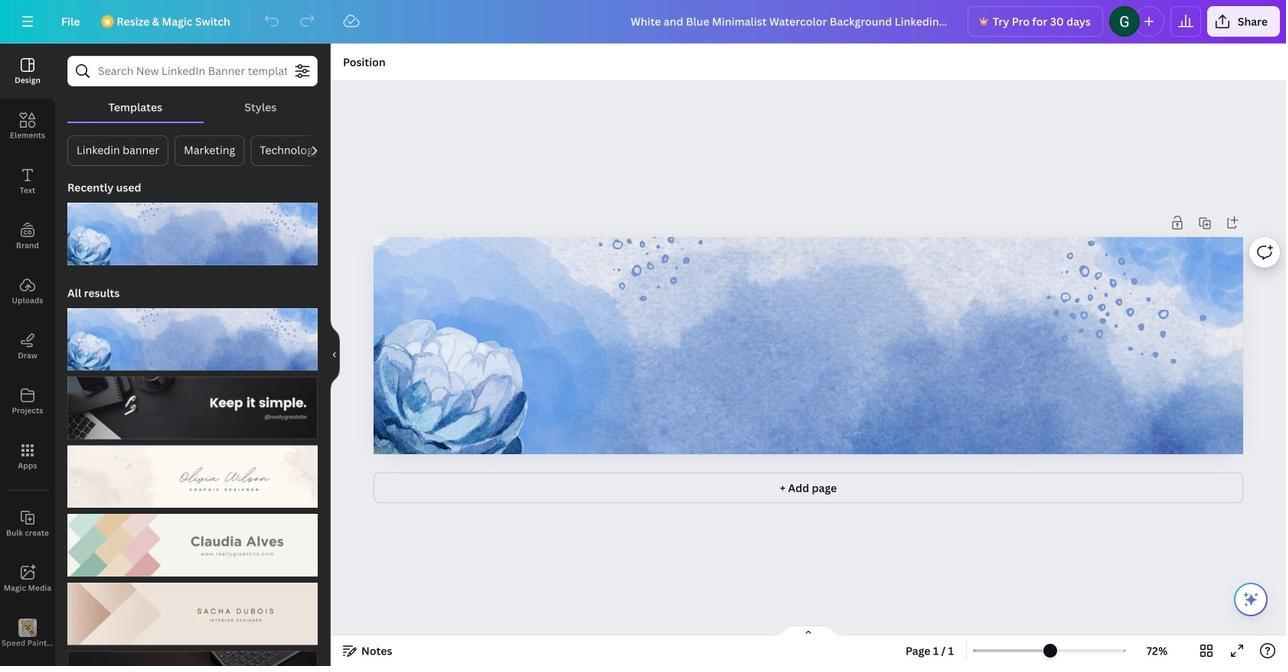 Task type: locate. For each thing, give the bounding box(es) containing it.
colorful pastel modern personal linkedin banner image
[[67, 515, 318, 577]]

black minimal motivation quote linkedin banner group
[[67, 368, 318, 440]]

black minimal motivation quote linkedin banner image
[[67, 377, 318, 440]]

2 white and blue minimalist watercolor background linkedin banner image from the top
[[67, 308, 318, 371]]

1 white and blue minimalist watercolor background linkedin banner image from the top
[[67, 203, 318, 266]]

white and blue minimalist watercolor background linkedin banner image
[[67, 203, 318, 266], [67, 308, 318, 371]]

1 vertical spatial white and blue minimalist watercolor background linkedin banner group
[[67, 299, 318, 371]]

0 vertical spatial white and blue minimalist watercolor background linkedin banner group
[[67, 194, 318, 266]]

0 vertical spatial white and blue minimalist watercolor background linkedin banner image
[[67, 203, 318, 266]]

beige feminine personal linkedin banner group
[[67, 437, 318, 508]]

white and blue minimalist watercolor background linkedin banner image for 1st white and blue minimalist watercolor background linkedin banner group from the bottom of the page
[[67, 308, 318, 371]]

white and blue minimalist watercolor background linkedin banner image for 1st white and blue minimalist watercolor background linkedin banner group from the top
[[67, 203, 318, 266]]

1 vertical spatial white and blue minimalist watercolor background linkedin banner image
[[67, 308, 318, 371]]

black minimalist corporate staff identity linkedin banner group
[[67, 643, 318, 667]]

white and blue minimalist watercolor background linkedin banner group
[[67, 194, 318, 266], [67, 299, 318, 371]]

beige modern elegant personal linkedin banner group
[[67, 574, 318, 646]]

colorful pastel modern personal linkedin banner group
[[67, 505, 318, 577]]

1 white and blue minimalist watercolor background linkedin banner group from the top
[[67, 194, 318, 266]]



Task type: describe. For each thing, give the bounding box(es) containing it.
black minimalist corporate staff identity linkedin banner image
[[67, 652, 318, 667]]

beige feminine personal linkedin banner image
[[67, 446, 318, 508]]

quick actions image
[[1242, 591, 1260, 609]]

show pages image
[[772, 626, 845, 638]]

main menu bar
[[0, 0, 1286, 44]]

2 white and blue minimalist watercolor background linkedin banner group from the top
[[67, 299, 318, 371]]

Design title text field
[[619, 6, 962, 37]]

side panel tab list
[[0, 44, 55, 667]]

Search New LinkedIn Banner templates search field
[[98, 57, 287, 86]]

beige modern elegant personal linkedin banner image
[[67, 583, 318, 646]]

hide image
[[330, 319, 340, 392]]



Task type: vqa. For each thing, say whether or not it's contained in the screenshot.
Red Minimalist New Variant (Presentation (16:9)) image
no



